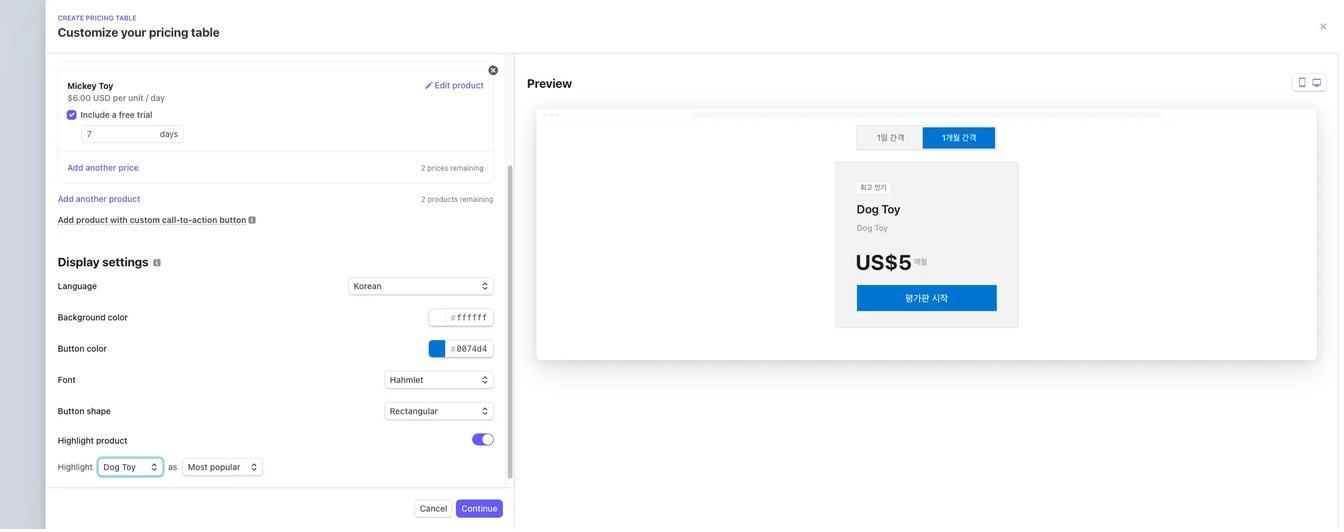 Task type: vqa. For each thing, say whether or not it's contained in the screenshot.
View
no



Task type: locate. For each thing, give the bounding box(es) containing it.
add another price button
[[67, 162, 139, 174]]

highlight down highlight product
[[58, 462, 95, 472]]

cancel button
[[415, 501, 452, 518]]

0 vertical spatial your
[[121, 25, 146, 39]]

1 vertical spatial button
[[58, 406, 84, 417]]

0 vertical spatial color
[[108, 312, 128, 323]]

add product with custom call-to-action button button
[[58, 215, 246, 225]]

usd
[[93, 93, 111, 103]]

0 horizontal spatial a
[[112, 110, 117, 120]]

add down add another price 'button'
[[58, 194, 74, 204]]

1 vertical spatial 2
[[421, 195, 426, 204]]

product inside 'button'
[[109, 194, 140, 204]]

1 vertical spatial remaining
[[460, 195, 494, 204]]

color right 'background'
[[108, 312, 128, 323]]

product down shape
[[96, 435, 128, 446]]

color
[[108, 312, 128, 323], [87, 344, 107, 354]]

continue
[[462, 504, 498, 514]]

$6.00
[[67, 93, 91, 103]]

product down add another product 'button'
[[76, 215, 108, 225]]

edit
[[435, 80, 450, 90]]

create for pricing
[[58, 14, 84, 22]]

responsive
[[605, 296, 647, 306]]

2 vertical spatial a
[[561, 296, 566, 306]]

button
[[58, 344, 84, 354], [58, 406, 84, 417]]

button up font in the bottom of the page
[[58, 344, 84, 354]]

table up customize
[[116, 14, 137, 22]]

1 horizontal spatial color
[[108, 312, 128, 323]]

language
[[58, 281, 97, 291]]

product
[[453, 80, 484, 90], [109, 194, 140, 204], [76, 215, 108, 225], [96, 435, 128, 446]]

add for add product with custom call-to-action button
[[58, 215, 74, 225]]

1 vertical spatial another
[[76, 194, 107, 204]]

add up add another product in the top left of the page
[[67, 163, 83, 173]]

a left free in the left top of the page
[[112, 110, 117, 120]]

your
[[121, 25, 146, 39], [751, 296, 769, 306]]

add another product button
[[58, 193, 140, 205]]

highlight
[[58, 435, 94, 446], [58, 462, 95, 472]]

product right edit
[[453, 80, 484, 90]]

remaining for add another product
[[460, 195, 494, 204]]

highlight for highlight product
[[58, 435, 94, 446]]

0 vertical spatial remaining
[[451, 164, 484, 173]]

include a free trial
[[81, 110, 152, 120]]

free
[[119, 110, 135, 120]]

0 vertical spatial add
[[67, 163, 83, 173]]

your right on
[[751, 296, 769, 306]]

remaining right the prices
[[451, 164, 484, 173]]

embed
[[710, 296, 737, 306]]

0 vertical spatial create
[[58, 14, 84, 22]]

0 vertical spatial 2
[[421, 164, 426, 173]]

branded,
[[568, 296, 603, 306]]

website.
[[533, 308, 565, 318]]

on
[[739, 296, 749, 306]]

shape
[[87, 406, 111, 417]]

mickey toy $6.00 usd per unit / day
[[67, 81, 165, 103]]

product up with
[[109, 194, 140, 204]]

add another price
[[67, 163, 139, 173]]

a up "branded,"
[[574, 277, 580, 291]]

0 vertical spatial button
[[58, 344, 84, 354]]

2 button from the top
[[58, 406, 84, 417]]

2 for add another product
[[421, 195, 426, 204]]

a for pricing
[[574, 277, 580, 291]]

0 horizontal spatial color
[[87, 344, 107, 354]]

another down add another price 'button'
[[76, 194, 107, 204]]

2 highlight from the top
[[58, 462, 95, 472]]

2 horizontal spatial a
[[574, 277, 580, 291]]

1 vertical spatial add
[[58, 194, 74, 204]]

korean button
[[349, 278, 494, 295]]

2
[[421, 164, 426, 173], [421, 195, 426, 204]]

highlight for highlight
[[58, 462, 95, 472]]

prices
[[428, 164, 449, 173]]

remaining
[[451, 164, 484, 173], [460, 195, 494, 204]]

table
[[116, 14, 137, 22], [191, 25, 220, 39], [625, 277, 654, 291], [678, 296, 698, 306]]

1 highlight from the top
[[58, 435, 94, 446]]

highlight product
[[58, 435, 128, 446]]

color down background color
[[87, 344, 107, 354]]

1 vertical spatial a
[[574, 277, 580, 291]]

product for highlight
[[96, 435, 128, 446]]

your inside create pricing table customize your pricing table
[[121, 25, 146, 39]]

remaining right 'products' on the top left of the page
[[460, 195, 494, 204]]

days
[[160, 129, 178, 139]]

add
[[67, 163, 83, 173], [58, 194, 74, 204], [58, 215, 74, 225]]

a
[[112, 110, 117, 120], [574, 277, 580, 291], [561, 296, 566, 306]]

0 vertical spatial another
[[86, 163, 116, 173]]

product for add
[[76, 215, 108, 225]]

2 vertical spatial create
[[533, 296, 559, 306]]

1 vertical spatial highlight
[[58, 462, 95, 472]]

button for button shape
[[58, 406, 84, 417]]

create inside create pricing table customize your pricing table
[[58, 14, 84, 22]]

highlight down 'button shape'
[[58, 435, 94, 446]]

korean
[[354, 281, 382, 291]]

1 button from the top
[[58, 344, 84, 354]]

pricing
[[86, 14, 114, 22], [149, 25, 188, 39], [583, 277, 622, 291], [650, 296, 676, 306]]

continue button
[[457, 501, 503, 518]]

button
[[220, 215, 246, 225]]

table up the products
[[191, 25, 220, 39]]

2 prices remaining
[[421, 164, 484, 173]]

0 horizontal spatial your
[[121, 25, 146, 39]]

a up website.
[[561, 296, 566, 306]]

2 left the prices
[[421, 164, 426, 173]]

another
[[86, 163, 116, 173], [76, 194, 107, 204]]

as
[[166, 462, 180, 472]]

1 horizontal spatial your
[[751, 296, 769, 306]]

1 horizontal spatial a
[[561, 296, 566, 306]]

2 for add another price
[[421, 164, 426, 173]]

another left price
[[86, 163, 116, 173]]

button left shape
[[58, 406, 84, 417]]

background color
[[58, 312, 128, 323]]

button shape
[[58, 406, 111, 417]]

action
[[192, 215, 217, 225]]

0 vertical spatial a
[[112, 110, 117, 120]]

create
[[58, 14, 84, 22], [533, 277, 571, 291], [533, 296, 559, 306]]

1 vertical spatial your
[[751, 296, 769, 306]]

display settings
[[58, 255, 149, 269]]

button color
[[58, 344, 107, 354]]

with
[[110, 215, 128, 225]]

preview
[[527, 76, 572, 90]]

None text field
[[429, 309, 494, 326], [429, 341, 494, 358], [429, 309, 494, 326], [429, 341, 494, 358]]

2 left 'products' on the top left of the page
[[421, 195, 426, 204]]

1 vertical spatial create
[[533, 277, 571, 291]]

2 products remaining
[[421, 195, 494, 204]]

None number field
[[82, 126, 160, 143]]

product inside button
[[453, 80, 484, 90]]

days button
[[160, 126, 183, 143]]

2 vertical spatial add
[[58, 215, 74, 225]]

0 vertical spatial highlight
[[58, 435, 94, 446]]

1 vertical spatial color
[[87, 344, 107, 354]]

your right customize
[[121, 25, 146, 39]]

a for free
[[112, 110, 117, 120]]

add down add another product 'button'
[[58, 215, 74, 225]]

create for a
[[533, 277, 571, 291]]



Task type: describe. For each thing, give the bounding box(es) containing it.
table left to
[[678, 296, 698, 306]]

remaining for add another price
[[451, 164, 484, 173]]

toy
[[99, 81, 113, 91]]

table up responsive
[[625, 277, 654, 291]]

button for button color
[[58, 344, 84, 354]]

display
[[58, 255, 100, 269]]

/
[[146, 93, 148, 103]]

to
[[700, 296, 708, 306]]

your inside create a pricing table create a branded, responsive pricing table to embed on your website.
[[751, 296, 769, 306]]

create pricing table customize your pricing table
[[58, 14, 220, 39]]

another for product
[[76, 194, 107, 204]]

to-
[[180, 215, 192, 225]]

font
[[58, 375, 76, 385]]

products
[[181, 67, 252, 87]]

products
[[428, 195, 458, 204]]

day
[[151, 93, 165, 103]]

add for add another product
[[58, 194, 74, 204]]

add product with custom call-to-action button
[[58, 215, 246, 225]]

customize
[[58, 25, 118, 39]]

trial
[[137, 110, 152, 120]]

mickey
[[67, 81, 97, 91]]

add for add another price
[[67, 163, 83, 173]]

price
[[119, 163, 139, 173]]

custom
[[130, 215, 160, 225]]

create a pricing table create a branded, responsive pricing table to embed on your website.
[[533, 277, 769, 318]]

unit
[[128, 93, 144, 103]]

per
[[113, 93, 126, 103]]

product for edit
[[453, 80, 484, 90]]

settings
[[102, 255, 149, 269]]

edit product button
[[425, 79, 484, 92]]

call-
[[162, 215, 180, 225]]

another for price
[[86, 163, 116, 173]]

color for button color
[[87, 344, 107, 354]]

add another product
[[58, 194, 140, 204]]

background
[[58, 312, 106, 323]]

include
[[81, 110, 110, 120]]

edit product
[[435, 80, 484, 90]]

color for background color
[[108, 312, 128, 323]]

cancel
[[420, 504, 447, 514]]



